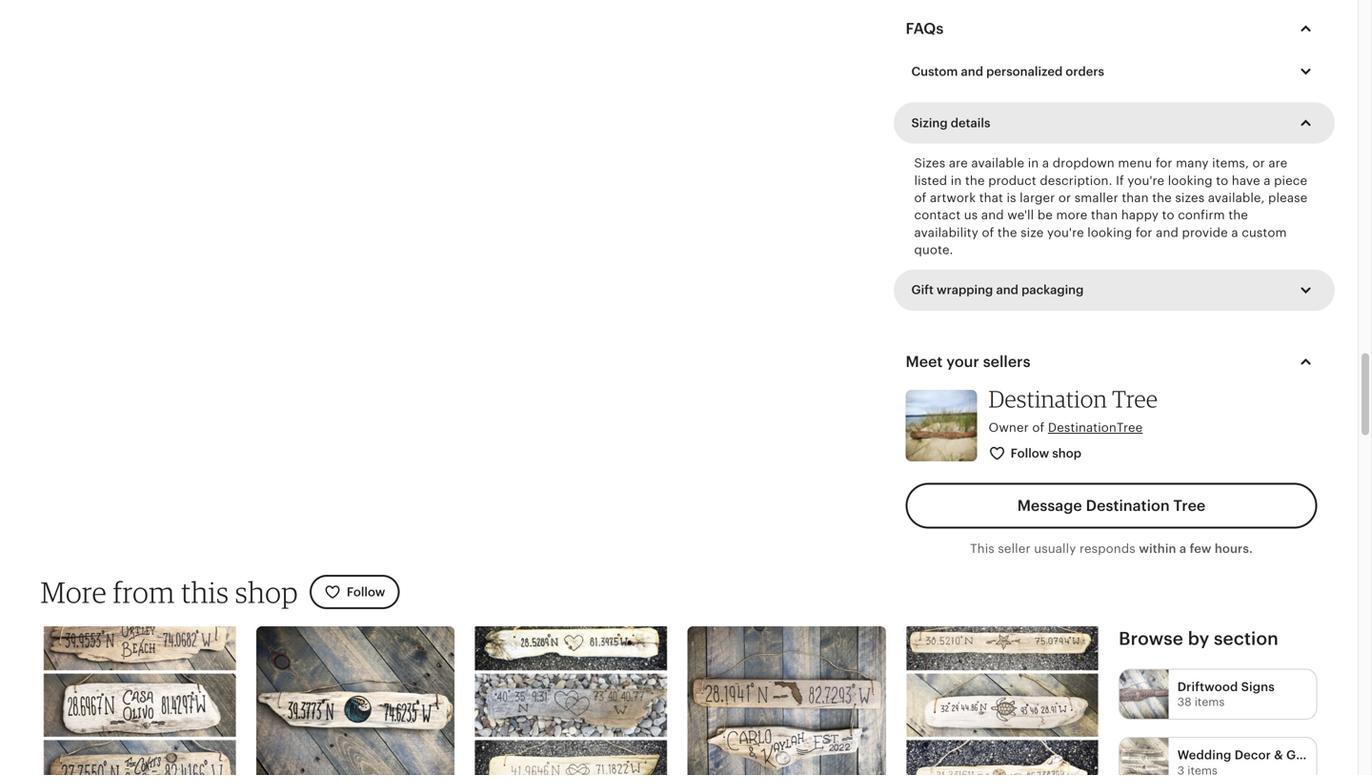 Task type: describe. For each thing, give the bounding box(es) containing it.
available
[[972, 156, 1025, 170]]

0 horizontal spatial to
[[1163, 208, 1175, 222]]

destinationtree
[[1049, 420, 1143, 435]]

signs
[[1242, 680, 1275, 694]]

wedding
[[1178, 748, 1232, 762]]

2 are from the left
[[1269, 156, 1288, 170]]

that
[[980, 191, 1004, 205]]

destinationtree link
[[1049, 420, 1143, 435]]

menu
[[1119, 156, 1153, 170]]

section
[[1215, 629, 1279, 649]]

us
[[965, 208, 978, 222]]

meet your sellers button
[[889, 339, 1335, 384]]

larger
[[1020, 191, 1056, 205]]

personalized driftwood coordinate heart sign, where we met, engaged, married, fell in love beach longitude latitude custom wedding gift image
[[472, 626, 671, 775]]

seller
[[999, 542, 1031, 556]]

custom
[[1242, 225, 1288, 240]]

the down available,
[[1229, 208, 1249, 222]]

few
[[1190, 542, 1212, 556]]

by
[[1189, 629, 1210, 649]]

orders
[[1066, 64, 1105, 79]]

items
[[1195, 696, 1225, 709]]

seashore coastal driftwood sign | sea turtle starfish sand dollar seashell ocean lake beachy latitude longitude coordinates christmas gift image
[[904, 626, 1102, 775]]

1 horizontal spatial in
[[1028, 156, 1040, 170]]

follow shop button
[[975, 436, 1098, 471]]

driftwood signs 38 items
[[1178, 680, 1275, 709]]

more
[[1057, 208, 1088, 222]]

quote.
[[915, 243, 954, 257]]

the left the sizes
[[1153, 191, 1172, 205]]

please
[[1269, 191, 1308, 205]]

tree inside "button"
[[1174, 497, 1206, 514]]

0 horizontal spatial shop
[[235, 574, 298, 609]]

message
[[1018, 497, 1083, 514]]

custom coordinate sign state outline, family established personalized driftwood, longitude latitude sign, beach decor housewarming wedding image
[[688, 626, 886, 775]]

and down 'that'
[[982, 208, 1005, 222]]

message destination tree button
[[906, 483, 1318, 529]]

0 horizontal spatial of
[[915, 191, 927, 205]]

meet
[[906, 353, 943, 370]]

see more listings in the wedding decor & gifts section image
[[1120, 738, 1169, 775]]

product
[[989, 173, 1037, 188]]

smaller
[[1075, 191, 1119, 205]]

sizes
[[1176, 191, 1205, 205]]

contact
[[915, 208, 961, 222]]

of inside the destination tree owner of destinationtree
[[1033, 420, 1045, 435]]

a right have
[[1264, 173, 1271, 188]]

this
[[971, 542, 995, 556]]

0 horizontal spatial or
[[1059, 191, 1072, 205]]

sizes are available in a dropdown menu for many items, or are listed in the product description. if you're looking to have a piece of artwork that is larger or smaller than the sizes available, please contact us and we'll be more than happy to confirm the availability of the size you're looking for and provide a custom quote.
[[915, 156, 1308, 257]]

usually
[[1035, 542, 1077, 556]]

happy
[[1122, 208, 1159, 222]]

sizes
[[915, 156, 946, 170]]

be
[[1038, 208, 1053, 222]]

1 horizontal spatial or
[[1253, 156, 1266, 170]]

description.
[[1040, 173, 1113, 188]]

sizing details
[[912, 116, 991, 130]]

sellers
[[984, 353, 1031, 370]]

personalized
[[987, 64, 1063, 79]]

0 vertical spatial for
[[1156, 156, 1173, 170]]

availability
[[915, 225, 979, 240]]

listed
[[915, 173, 948, 188]]

from
[[113, 574, 175, 609]]

is
[[1007, 191, 1017, 205]]

gift wrapping and packaging button
[[898, 270, 1332, 310]]

dropdown
[[1053, 156, 1115, 170]]

shop inside button
[[1053, 446, 1082, 460]]

1 horizontal spatial than
[[1122, 191, 1149, 205]]

message destination tree
[[1018, 497, 1206, 514]]

details
[[951, 116, 991, 130]]

more from this shop
[[41, 574, 298, 609]]

your
[[947, 353, 980, 370]]

1 vertical spatial than
[[1092, 208, 1119, 222]]

artwork
[[930, 191, 976, 205]]

faqs button
[[889, 6, 1335, 52]]

wrapping
[[937, 283, 994, 297]]

1 vertical spatial looking
[[1088, 225, 1133, 240]]

follow for follow
[[347, 585, 386, 599]]



Task type: vqa. For each thing, say whether or not it's contained in the screenshot.
The
yes



Task type: locate. For each thing, give the bounding box(es) containing it.
ocean wave coastal driftwood sign | surf gift turtle starfish sand dollar seashell beachy latitude longitude coordinates christmas gift image
[[256, 626, 455, 775]]

and
[[961, 64, 984, 79], [982, 208, 1005, 222], [1157, 225, 1179, 240], [997, 283, 1019, 297]]

gifts
[[1287, 748, 1316, 762]]

0 horizontal spatial follow
[[347, 585, 386, 599]]

0 vertical spatial of
[[915, 191, 927, 205]]

destination inside the destination tree owner of destinationtree
[[989, 384, 1108, 413]]

0 horizontal spatial in
[[951, 173, 962, 188]]

gift
[[912, 283, 934, 297]]

1 horizontal spatial you're
[[1128, 173, 1165, 188]]

0 horizontal spatial looking
[[1088, 225, 1133, 240]]

0 horizontal spatial than
[[1092, 208, 1119, 222]]

a
[[1043, 156, 1050, 170], [1264, 173, 1271, 188], [1232, 225, 1239, 240], [1180, 542, 1187, 556]]

have
[[1232, 173, 1261, 188]]

responds
[[1080, 542, 1136, 556]]

items,
[[1213, 156, 1250, 170]]

we'll
[[1008, 208, 1035, 222]]

1 vertical spatial tree
[[1174, 497, 1206, 514]]

in up artwork
[[951, 173, 962, 188]]

shop right this on the bottom of the page
[[235, 574, 298, 609]]

provide
[[1183, 225, 1229, 240]]

sizing details button
[[898, 103, 1332, 143]]

custom and personalized orders
[[912, 64, 1105, 79]]

are up piece
[[1269, 156, 1288, 170]]

confirm
[[1179, 208, 1226, 222]]

and down happy
[[1157, 225, 1179, 240]]

decor
[[1235, 748, 1272, 762]]

this
[[181, 574, 229, 609]]

piece
[[1275, 173, 1308, 188]]

and right custom
[[961, 64, 984, 79]]

destination
[[989, 384, 1108, 413], [1086, 497, 1170, 514]]

the
[[966, 173, 985, 188], [1153, 191, 1172, 205], [1229, 208, 1249, 222], [998, 225, 1018, 240]]

&
[[1275, 748, 1284, 762]]

destination up owner at the right bottom of the page
[[989, 384, 1108, 413]]

you're down "more"
[[1048, 225, 1085, 240]]

1 horizontal spatial looking
[[1169, 173, 1213, 188]]

available,
[[1209, 191, 1266, 205]]

tree up "destinationtree" link
[[1113, 384, 1159, 413]]

1 horizontal spatial tree
[[1174, 497, 1206, 514]]

the down we'll
[[998, 225, 1018, 240]]

follow button
[[310, 575, 400, 609]]

1 horizontal spatial to
[[1217, 173, 1229, 188]]

follow
[[1011, 446, 1050, 460], [347, 585, 386, 599]]

within
[[1140, 542, 1177, 556]]

0 vertical spatial shop
[[1053, 446, 1082, 460]]

follow for follow shop
[[1011, 446, 1050, 460]]

or
[[1253, 156, 1266, 170], [1059, 191, 1072, 205]]

0 vertical spatial tree
[[1113, 384, 1159, 413]]

for down happy
[[1136, 225, 1153, 240]]

destination up this seller usually responds within a few hours.
[[1086, 497, 1170, 514]]

looking up the sizes
[[1169, 173, 1213, 188]]

1 vertical spatial you're
[[1048, 225, 1085, 240]]

destination tree owner of destinationtree
[[989, 384, 1159, 435]]

more
[[41, 574, 107, 609]]

packaging
[[1022, 283, 1084, 297]]

1 horizontal spatial for
[[1156, 156, 1173, 170]]

than
[[1122, 191, 1149, 205], [1092, 208, 1119, 222]]

1 horizontal spatial shop
[[1053, 446, 1082, 460]]

you're down the menu
[[1128, 173, 1165, 188]]

hours.
[[1215, 542, 1254, 556]]

if
[[1116, 173, 1125, 188]]

in up product
[[1028, 156, 1040, 170]]

0 horizontal spatial tree
[[1113, 384, 1159, 413]]

custom
[[912, 64, 958, 79]]

faqs
[[906, 20, 944, 37]]

and right wrapping
[[997, 283, 1019, 297]]

0 vertical spatial follow
[[1011, 446, 1050, 460]]

driftwood
[[1178, 680, 1239, 694]]

1 horizontal spatial are
[[1269, 156, 1288, 170]]

owner
[[989, 420, 1029, 435]]

of down listed
[[915, 191, 927, 205]]

1 vertical spatial or
[[1059, 191, 1072, 205]]

shop down "destinationtree" link
[[1053, 446, 1082, 460]]

browse
[[1119, 629, 1184, 649]]

2 vertical spatial of
[[1033, 420, 1045, 435]]

1 are from the left
[[949, 156, 968, 170]]

to down items,
[[1217, 173, 1229, 188]]

tree inside the destination tree owner of destinationtree
[[1113, 384, 1159, 413]]

0 vertical spatial looking
[[1169, 173, 1213, 188]]

2 horizontal spatial of
[[1033, 420, 1045, 435]]

this seller usually responds within a few hours.
[[971, 542, 1254, 556]]

meet your sellers
[[906, 353, 1031, 370]]

destination tree image
[[906, 390, 978, 461]]

to right happy
[[1163, 208, 1175, 222]]

many
[[1177, 156, 1209, 170]]

1 vertical spatial destination
[[1086, 497, 1170, 514]]

0 horizontal spatial for
[[1136, 225, 1153, 240]]

0 vertical spatial in
[[1028, 156, 1040, 170]]

sizing
[[912, 116, 948, 130]]

of
[[915, 191, 927, 205], [982, 225, 995, 240], [1033, 420, 1045, 435]]

for
[[1156, 156, 1173, 170], [1136, 225, 1153, 240]]

a up description.
[[1043, 156, 1050, 170]]

1 vertical spatial for
[[1136, 225, 1153, 240]]

1 vertical spatial of
[[982, 225, 995, 240]]

for left many
[[1156, 156, 1173, 170]]

than up happy
[[1122, 191, 1149, 205]]

1 vertical spatial to
[[1163, 208, 1175, 222]]

in
[[1028, 156, 1040, 170], [951, 173, 962, 188]]

or up "more"
[[1059, 191, 1072, 205]]

looking
[[1169, 173, 1213, 188], [1088, 225, 1133, 240]]

1 horizontal spatial of
[[982, 225, 995, 240]]

of down 'that'
[[982, 225, 995, 240]]

0 vertical spatial or
[[1253, 156, 1266, 170]]

0 horizontal spatial are
[[949, 156, 968, 170]]

to
[[1217, 173, 1229, 188], [1163, 208, 1175, 222]]

0 vertical spatial you're
[[1128, 173, 1165, 188]]

1 vertical spatial shop
[[235, 574, 298, 609]]

custom and personalized orders button
[[898, 52, 1332, 92]]

1 vertical spatial in
[[951, 173, 962, 188]]

1 vertical spatial follow
[[347, 585, 386, 599]]

destination inside "button"
[[1086, 497, 1170, 514]]

of up follow shop button
[[1033, 420, 1045, 435]]

a left the few at the right bottom
[[1180, 542, 1187, 556]]

personalized christmas gift driftwood sign custom text and coordinates longitude latitude housewarming new home wedding coastal beach decor image
[[41, 626, 239, 775]]

0 vertical spatial to
[[1217, 173, 1229, 188]]

looking down happy
[[1088, 225, 1133, 240]]

browse by section
[[1119, 629, 1279, 649]]

gift wrapping and packaging
[[912, 283, 1084, 297]]

38
[[1178, 696, 1192, 709]]

follow shop
[[1011, 446, 1082, 460]]

you're
[[1128, 173, 1165, 188], [1048, 225, 1085, 240]]

than down 'smaller'
[[1092, 208, 1119, 222]]

wedding decor & gifts
[[1178, 748, 1316, 762]]

see more listings in the driftwood signs section image
[[1120, 670, 1169, 719]]

size
[[1021, 225, 1044, 240]]

1 horizontal spatial follow
[[1011, 446, 1050, 460]]

shop
[[1053, 446, 1082, 460], [235, 574, 298, 609]]

0 vertical spatial destination
[[989, 384, 1108, 413]]

a left custom
[[1232, 225, 1239, 240]]

0 vertical spatial than
[[1122, 191, 1149, 205]]

the up 'that'
[[966, 173, 985, 188]]

0 horizontal spatial you're
[[1048, 225, 1085, 240]]

are right sizes
[[949, 156, 968, 170]]

tree up the few at the right bottom
[[1174, 497, 1206, 514]]

or up have
[[1253, 156, 1266, 170]]



